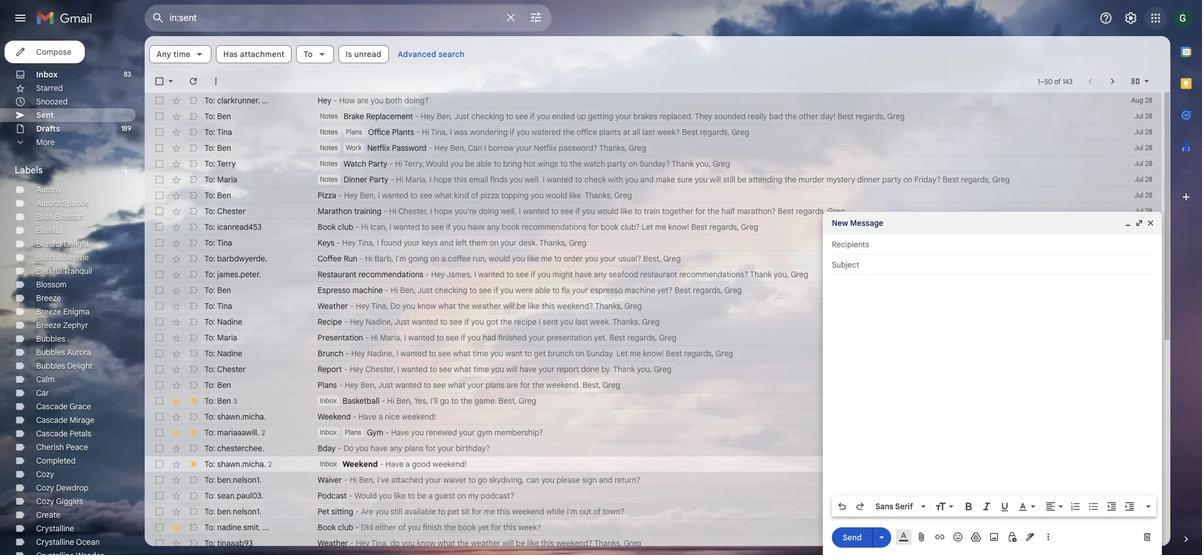 Task type: describe. For each thing, give the bounding box(es) containing it.
to: ben for plans
[[205, 381, 231, 391]]

any time
[[157, 49, 191, 59]]

blissful tranquil link
[[36, 266, 92, 277]]

report
[[318, 365, 342, 375]]

5 row from the top
[[145, 156, 1162, 172]]

- right gym
[[386, 428, 389, 438]]

19 row from the top
[[145, 378, 1162, 394]]

2 ben from the top
[[217, 143, 231, 153]]

like down attached
[[394, 491, 406, 502]]

bulleted list ‪(⌘⇧8)‬ image
[[1089, 502, 1100, 513]]

espresso
[[591, 286, 623, 296]]

thanks, right week.
[[613, 317, 641, 327]]

nadine, for i
[[367, 349, 395, 359]]

labels heading
[[15, 165, 120, 176]]

sent
[[36, 110, 54, 120]]

yet
[[478, 523, 489, 533]]

1 vertical spatial would
[[355, 491, 377, 502]]

0 vertical spatial hope
[[434, 175, 452, 185]]

29 to: from the top
[[205, 539, 215, 549]]

0 vertical spatial blossom
[[55, 212, 85, 222]]

sunday?
[[640, 159, 671, 169]]

create
[[36, 511, 60, 521]]

1 horizontal spatial week?
[[658, 127, 680, 137]]

on left sunday?
[[629, 159, 638, 169]]

- up i've
[[380, 460, 384, 470]]

cozy for cozy giggles
[[36, 497, 54, 507]]

0 vertical spatial weekend!
[[402, 412, 436, 422]]

blissful for blissful tranquil
[[36, 266, 62, 277]]

0 horizontal spatial are
[[357, 96, 369, 106]]

the down plans - hey ben, just wanted to see what your plans are for the weekend. best, greg
[[461, 396, 473, 407]]

breeze enigma link
[[36, 307, 90, 317]]

the left half
[[708, 206, 720, 217]]

16 row from the top
[[145, 330, 1162, 346]]

24 to: from the top
[[205, 460, 215, 470]]

like up club?
[[621, 206, 633, 217]]

1 vertical spatial let
[[617, 349, 628, 359]]

i've
[[377, 476, 389, 486]]

- right presentation
[[365, 333, 369, 343]]

tina for keys
[[217, 238, 232, 248]]

27 row from the top
[[145, 504, 1162, 520]]

1 horizontal spatial maria,
[[406, 175, 428, 185]]

hi right waiver
[[350, 476, 357, 486]]

26 row from the top
[[145, 489, 1162, 504]]

main content containing any time
[[145, 36, 1171, 556]]

nadine.smit.
[[217, 523, 261, 533]]

more send options image
[[877, 532, 888, 544]]

14 to: from the top
[[205, 301, 215, 312]]

8 jul 28 from the top
[[1135, 223, 1153, 231]]

compose
[[36, 47, 72, 57]]

indent less ‪(⌘[)‬ image
[[1107, 502, 1118, 513]]

20 row from the top
[[145, 394, 1162, 409]]

1 vertical spatial of
[[594, 507, 601, 517]]

10 to: from the top
[[205, 238, 215, 248]]

1 tina from the top
[[217, 127, 232, 137]]

wondering
[[470, 127, 508, 137]]

for right together
[[696, 206, 706, 217]]

recipe
[[318, 317, 342, 327]]

28 row from the top
[[145, 520, 1162, 536]]

15 row from the top
[[145, 314, 1162, 330]]

like down the desk.
[[528, 254, 539, 264]]

12 row from the top
[[145, 267, 1162, 283]]

- up ican,
[[384, 206, 387, 217]]

replaced.
[[660, 111, 694, 122]]

tina for weather
[[217, 301, 232, 312]]

0 vertical spatial chester,
[[399, 206, 428, 217]]

1 jul from the top
[[1135, 112, 1144, 120]]

2 netflix from the left
[[534, 143, 557, 153]]

2 horizontal spatial and
[[641, 175, 654, 185]]

cell for hey tina, i found your keys and left them on your desk. thanks, greg
[[1121, 238, 1162, 249]]

3 29 from the top
[[1146, 540, 1153, 548]]

28 for 1st row
[[1146, 96, 1153, 105]]

know for do
[[417, 539, 436, 549]]

gmail image
[[36, 7, 98, 29]]

thanks, down plants
[[600, 143, 627, 153]]

4 ben from the top
[[217, 286, 231, 296]]

3 ben from the top
[[217, 191, 231, 201]]

- down basketball
[[353, 412, 357, 422]]

7 to: from the top
[[205, 191, 215, 201]]

for right yet
[[491, 523, 502, 533]]

serene
[[64, 253, 89, 263]]

is unread button
[[338, 45, 389, 63]]

28 for 23th row from the bottom of the main content containing any time
[[1146, 191, 1153, 200]]

last for week?
[[643, 127, 656, 137]]

day!
[[821, 111, 836, 122]]

will down want
[[507, 365, 518, 375]]

advanced
[[398, 49, 437, 59]]

28 for 26th row from the bottom of the main content containing any time
[[1146, 144, 1153, 152]]

your right fix
[[573, 286, 589, 296]]

are
[[361, 507, 374, 517]]

3 jul 28 from the top
[[1135, 144, 1153, 152]]

email
[[469, 175, 488, 185]]

insert photo image
[[989, 532, 1000, 543]]

aurora for aurora sparkle
[[36, 199, 60, 209]]

seafood
[[609, 270, 639, 280]]

your down renewed
[[438, 444, 454, 454]]

15 to: from the top
[[205, 317, 215, 327]]

0 vertical spatial weekend
[[318, 412, 351, 422]]

aurora for aurora link
[[36, 185, 60, 195]]

if left "had"
[[461, 333, 466, 343]]

- right brunch
[[346, 349, 349, 359]]

search mail image
[[148, 8, 169, 28]]

inbox basketball - hi ben, yes, i'll go to the game. best, greg
[[320, 396, 537, 407]]

indent more ‪(⌘])‬ image
[[1125, 502, 1136, 513]]

marathon training - hi chester, i hope you're doing well. i wanted to see if you would like to train together for the half marathon? best regards, greg
[[318, 206, 846, 217]]

notes watch party - hi terry, would you be able to bring hot wings to the watch party on sunday? thank you, greg
[[320, 159, 731, 169]]

7 jul 28 from the top
[[1135, 207, 1153, 215]]

9 row from the top
[[145, 219, 1162, 235]]

1 vertical spatial maria,
[[380, 333, 402, 343]]

2 to: ben from the top
[[205, 143, 231, 153]]

chester for report - hey chester, i wanted to see what time you will have your report done by. thank you, greg
[[217, 365, 246, 375]]

a left good
[[406, 460, 410, 470]]

4 jul from the top
[[1135, 159, 1144, 168]]

2 to: maria from the top
[[205, 333, 237, 343]]

1 row from the top
[[145, 93, 1162, 109]]

ican,
[[371, 222, 388, 232]]

me up yet
[[484, 507, 495, 517]]

what for will
[[454, 365, 472, 375]]

1 to: from the top
[[205, 96, 215, 106]]

last for week.
[[576, 317, 588, 327]]

your up at on the top of the page
[[616, 111, 632, 122]]

club for did
[[338, 523, 353, 533]]

8 jul from the top
[[1135, 223, 1144, 231]]

16 to: from the top
[[205, 333, 215, 343]]

notes brake replacement - hey ben, just checking to see if you ended up getting your brakes replaced. they sounded really bad the other day! best regards, greg
[[320, 111, 905, 122]]

0 vertical spatial let
[[642, 222, 654, 232]]

insert emoji ‪(⌘⇧2)‬ image
[[953, 532, 964, 543]]

jun for are you still available to pet sit for me this weekend while i'm out of town?
[[1133, 508, 1144, 516]]

29 for book club - did either of you finish the book yet for this week?
[[1146, 524, 1153, 532]]

blissful for blissful link
[[36, 226, 62, 236]]

gym
[[367, 428, 384, 438]]

clarkrunner.
[[217, 96, 260, 106]]

18 row from the top
[[145, 362, 1162, 378]]

13 to: from the top
[[205, 286, 215, 296]]

terry
[[217, 159, 236, 169]]

run
[[344, 254, 358, 264]]

26 to: from the top
[[205, 491, 215, 502]]

like down the espresso machine - hi ben, just checking to see if you were able to fix your espresso machine yet? best regards, greg
[[528, 301, 540, 312]]

to: terry
[[205, 159, 236, 169]]

1 horizontal spatial would
[[426, 159, 449, 169]]

2 vertical spatial aurora
[[67, 348, 91, 358]]

insert link ‪(⌘k)‬ image
[[935, 532, 946, 543]]

labels navigation
[[0, 36, 145, 556]]

have down gym
[[371, 444, 388, 454]]

6 jul from the top
[[1135, 191, 1144, 200]]

22 to: from the top
[[205, 428, 215, 438]]

2 vertical spatial best,
[[499, 396, 517, 407]]

attach files image
[[917, 532, 928, 543]]

send
[[843, 533, 862, 543]]

- down doing?
[[415, 111, 419, 122]]

- down password
[[391, 175, 394, 185]]

ben.nelson1. for waiver - hi ben, i've attached your waiver to go skydiving, can you please sign and return?
[[217, 476, 262, 486]]

4 cell from the top
[[1121, 396, 1162, 407]]

blissful delight
[[36, 239, 89, 249]]

thanks, down espresso on the bottom of the page
[[595, 301, 623, 312]]

like down weekend
[[527, 539, 539, 549]]

8 row from the top
[[145, 204, 1162, 219]]

weather for do
[[471, 539, 501, 549]]

on left 'friday?'
[[904, 175, 913, 185]]

1 vertical spatial week?
[[519, 523, 542, 533]]

27 to: from the top
[[205, 507, 215, 517]]

8 to: from the top
[[205, 206, 215, 217]]

0 vertical spatial recommendations
[[522, 222, 587, 232]]

4 to: from the top
[[205, 143, 215, 153]]

3 jun 29 from the top
[[1133, 540, 1153, 548]]

6 jul 28 from the top
[[1135, 191, 1153, 200]]

weekend? for hey tina, do you know what the weather will be like this weekend? thanks, greg
[[557, 301, 594, 312]]

breeze zephyr
[[36, 321, 88, 331]]

sent
[[543, 317, 559, 327]]

1 jul 28 from the top
[[1135, 112, 1153, 120]]

cozy for cozy link
[[36, 470, 54, 480]]

0 horizontal spatial party
[[608, 159, 627, 169]]

more button
[[0, 136, 136, 149]]

party for watch party
[[369, 159, 388, 169]]

be down can
[[466, 159, 475, 169]]

plants
[[392, 127, 414, 137]]

21 row from the top
[[145, 409, 1162, 425]]

cozy for cozy dewdrop
[[36, 484, 54, 494]]

on right them
[[490, 238, 499, 248]]

2 jul 28 from the top
[[1135, 128, 1153, 136]]

1 bubbles from the top
[[36, 334, 65, 344]]

your down get
[[539, 365, 555, 375]]

breeze for breeze enigma
[[36, 307, 61, 317]]

shawn.micha. for to: shawn.micha.
[[217, 412, 266, 422]]

2 machine from the left
[[625, 286, 656, 296]]

tina, for i
[[358, 238, 375, 248]]

to: ben for espresso
[[205, 286, 231, 296]]

3 row from the top
[[145, 124, 1162, 140]]

- left how
[[334, 96, 337, 106]]

cascade petals
[[36, 429, 91, 439]]

will down weekend
[[503, 539, 514, 549]]

half
[[722, 206, 736, 217]]

to: tinaaab93
[[205, 539, 253, 549]]

weather for weather - hey tina, do you know what the weather will be like this weekend? thanks, greg
[[318, 301, 348, 312]]

nice
[[385, 412, 400, 422]]

sans serif option
[[874, 502, 920, 513]]

4 jul 28 from the top
[[1135, 159, 1153, 168]]

numbered list ‪(⌘⇧7)‬ image
[[1071, 502, 1082, 513]]

2 vertical spatial of
[[399, 523, 406, 533]]

restaurant
[[641, 270, 678, 280]]

to: shawn.micha.
[[205, 412, 266, 422]]

- up weekend - have a nice weekend!
[[382, 396, 385, 407]]

do
[[391, 539, 400, 549]]

hi down password
[[396, 175, 404, 185]]

1 vertical spatial weekend
[[343, 460, 378, 470]]

is unread
[[346, 49, 382, 59]]

1 horizontal spatial of
[[471, 191, 479, 201]]

they
[[695, 111, 713, 122]]

2 row from the top
[[145, 109, 1162, 124]]

serif
[[896, 502, 914, 512]]

a left guest
[[429, 491, 433, 502]]

24 row from the top
[[145, 457, 1162, 473]]

0 vertical spatial go
[[440, 396, 450, 407]]

9 jul from the top
[[1135, 254, 1144, 263]]

17 row from the top
[[145, 346, 1162, 362]]

1 vertical spatial any
[[594, 270, 607, 280]]

be left the attending
[[738, 175, 747, 185]]

- right run
[[360, 254, 363, 264]]

your up the notes watch party - hi terry, would you be able to bring hot wings to the watch party on sunday? thank you, greg
[[516, 143, 532, 153]]

for down brunch - hey nadine, i wanted to see what time you want to get brunch on sunday. let me know! best regards, greg
[[520, 381, 531, 391]]

wings
[[538, 159, 559, 169]]

7 jul from the top
[[1135, 207, 1144, 215]]

- down training
[[356, 222, 359, 232]]

have down order
[[575, 270, 592, 280]]

14 row from the top
[[145, 299, 1162, 314]]

1 machine from the left
[[353, 286, 383, 296]]

thanks, down town?
[[595, 539, 622, 549]]

blissful serene link
[[36, 253, 89, 263]]

1 vertical spatial do
[[344, 444, 354, 454]]

2 to: from the top
[[205, 111, 215, 122]]

11 to: from the top
[[205, 254, 215, 264]]

2 jul from the top
[[1135, 128, 1144, 136]]

this down while
[[541, 539, 555, 549]]

be up available
[[417, 491, 427, 502]]

a left "nice"
[[379, 412, 383, 422]]

5 jul from the top
[[1135, 175, 1144, 184]]

found
[[381, 238, 402, 248]]

brunch - hey nadine, i wanted to see what time you want to get brunch on sunday. let me know! best regards, greg
[[318, 349, 734, 359]]

1 vertical spatial plans
[[318, 381, 337, 391]]

1 horizontal spatial best,
[[583, 381, 601, 391]]

be down weekend
[[516, 539, 525, 549]]

22 row from the top
[[145, 425, 1162, 441]]

0 vertical spatial plans
[[486, 381, 505, 391]]

if up the weather - hey tina, do you know what the weather will be like this weekend? thanks, greg
[[494, 286, 499, 296]]

insert files using drive image
[[971, 532, 982, 543]]

1 vertical spatial recommendations
[[359, 270, 424, 280]]

your up guest
[[426, 476, 442, 486]]

weather - hey tina, do you know what the weather will be like this weekend? thanks, greg
[[318, 539, 642, 549]]

hi right presentation
[[371, 333, 378, 343]]

this down podcast?
[[497, 507, 510, 517]]

hi down the barb,
[[391, 286, 398, 296]]

7 row from the top
[[145, 188, 1162, 204]]

1 horizontal spatial party
[[883, 175, 902, 185]]

getting
[[589, 111, 614, 122]]

how
[[339, 96, 355, 106]]

the right got
[[501, 317, 512, 327]]

bubbles aurora link
[[36, 348, 91, 358]]

fix
[[562, 286, 570, 296]]

0 horizontal spatial would
[[489, 254, 511, 264]]

- right report
[[344, 365, 348, 375]]

inbox up the bday
[[320, 429, 337, 437]]

23 row from the top
[[145, 441, 1162, 457]]

you, for report - hey chester, i wanted to see what time you will have your report done by. thank you, greg
[[637, 365, 653, 375]]

can
[[527, 476, 540, 486]]

brunch
[[548, 349, 574, 359]]

1 horizontal spatial able
[[535, 286, 551, 296]]

bubbles for delight
[[36, 361, 65, 372]]

0 vertical spatial know!
[[669, 222, 690, 232]]

work
[[346, 144, 362, 152]]

the left 'murder'
[[785, 175, 797, 185]]

toggle split pane mode image
[[1131, 76, 1142, 87]]

have for a
[[359, 412, 377, 422]]

pizza
[[318, 191, 337, 201]]

1 vertical spatial plans
[[405, 444, 424, 454]]

sunday.
[[587, 349, 615, 359]]

your left the usual?
[[600, 254, 616, 264]]

2 vertical spatial have
[[386, 460, 404, 470]]

if up watered
[[531, 111, 535, 122]]

at
[[624, 127, 631, 137]]

1 horizontal spatial go
[[478, 476, 487, 486]]

if down the weather - hey tina, do you know what the weather will be like this weekend? thanks, greg
[[465, 317, 469, 327]]

3 notes from the top
[[320, 144, 338, 152]]

hi left the barb,
[[365, 254, 373, 264]]

0 vertical spatial do
[[391, 301, 401, 312]]

desk.
[[519, 238, 538, 248]]

0 horizontal spatial and
[[440, 238, 454, 248]]

- right recipe
[[344, 317, 348, 327]]

12 to: from the top
[[205, 270, 215, 280]]

be down were
[[517, 301, 526, 312]]

1 horizontal spatial i'm
[[567, 507, 578, 517]]

on right going
[[431, 254, 440, 264]]

blossom link
[[36, 280, 67, 290]]

to: chester for marathon
[[205, 206, 246, 217]]

this down weekend
[[504, 523, 517, 533]]

bubbles for aurora
[[36, 348, 65, 358]]

1 horizontal spatial you,
[[696, 159, 711, 169]]

1 horizontal spatial thank
[[672, 159, 694, 169]]

1 ben from the top
[[217, 111, 231, 122]]

to: tina for keys
[[205, 238, 232, 248]]

tinaaab93
[[217, 539, 253, 549]]

... for to: nadine.smit. ...
[[263, 523, 269, 533]]

thank for by.
[[614, 365, 635, 375]]

- right pizza
[[339, 191, 342, 201]]

29 for pet sitting - are you still available to pet sit for me this weekend while i'm out of town?
[[1146, 508, 1153, 516]]

podcast?
[[481, 491, 515, 502]]

9 to: from the top
[[205, 222, 215, 232]]

the down password?
[[570, 159, 582, 169]]

30
[[1145, 492, 1153, 501]]

your up game.
[[468, 381, 484, 391]]

crystalline ocean
[[36, 538, 100, 548]]

bliss blossom
[[36, 212, 85, 222]]

nadine for recipe
[[217, 317, 243, 327]]

check
[[585, 175, 607, 185]]

hi right training
[[389, 206, 397, 217]]

inbox link
[[36, 70, 58, 80]]

1 horizontal spatial checking
[[472, 111, 504, 122]]

- right keys
[[337, 238, 340, 248]]

the up 'recipe - hey nadine, just wanted to see if you got the recipe i sent you last week. thanks, greg'
[[458, 301, 470, 312]]

hot
[[524, 159, 536, 169]]

25 to: from the top
[[205, 476, 215, 486]]

cell for hey nadine, i wanted to see what time you want to get brunch on sunday. let me know! best regards, greg
[[1121, 348, 1162, 360]]

me right sunday.
[[630, 349, 641, 359]]

3 to: from the top
[[205, 127, 215, 137]]

1 vertical spatial hope
[[435, 206, 453, 217]]

29 row from the top
[[145, 536, 1162, 552]]

0 horizontal spatial checking
[[435, 286, 468, 296]]

to: barbdwyerde.
[[205, 254, 267, 264]]

the right bad
[[786, 111, 797, 122]]

13 row from the top
[[145, 283, 1162, 299]]

mirage
[[70, 416, 94, 426]]

0 horizontal spatial still
[[391, 507, 403, 517]]

can
[[468, 143, 483, 153]]

11 row from the top
[[145, 251, 1162, 267]]

by.
[[602, 365, 612, 375]]

for right sit
[[472, 507, 482, 517]]

book club - did either of you finish the book yet for this week?
[[318, 523, 542, 533]]

hi right plants
[[422, 127, 429, 137]]

5 ben from the top
[[217, 381, 231, 391]]

0 vertical spatial would
[[546, 191, 568, 201]]

- down report
[[339, 381, 343, 391]]

- left terry,
[[390, 159, 393, 169]]

you, for restaurant recommendations - hey james, i wanted to see if you might have any seafood restaurant recommendations? thank you, greg
[[774, 270, 789, 280]]

to: ben.nelson1. for waiver
[[205, 476, 262, 486]]

- up sitting
[[349, 491, 353, 502]]

0 vertical spatial able
[[477, 159, 492, 169]]

28 for 19th row from the bottom
[[1146, 254, 1153, 263]]

0 vertical spatial well.
[[525, 175, 541, 185]]

yes,
[[414, 396, 429, 407]]

28 for third row from the top
[[1146, 128, 1153, 136]]

coffee run - hi barb, i'm going on a coffee run, would you like me to order you your usual? best, greg
[[318, 254, 681, 264]]

if up netflix password - hey ben, can i borrow your netflix password? thanks, greg
[[510, 127, 515, 137]]

2 maria from the top
[[217, 333, 237, 343]]

icanread453
[[217, 222, 262, 232]]

plans - hey ben, just wanted to see what your plans are for the weekend. best, greg
[[318, 381, 621, 391]]

weather for do
[[472, 301, 502, 312]]

10 row from the top
[[145, 235, 1162, 251]]

got
[[486, 317, 499, 327]]



Task type: vqa. For each thing, say whether or not it's contained in the screenshot.
leftmost Invite
no



Task type: locate. For each thing, give the bounding box(es) containing it.
2 breeze from the top
[[36, 307, 61, 317]]

older image
[[1108, 76, 1119, 87]]

2
[[262, 429, 265, 437], [268, 461, 272, 469]]

to: james.peter.
[[205, 270, 261, 280]]

2 vertical spatial tina
[[217, 301, 232, 312]]

25 row from the top
[[145, 473, 1162, 489]]

aug
[[1132, 96, 1144, 105]]

get
[[534, 349, 546, 359]]

blissful up blossom link
[[36, 266, 62, 277]]

netflix password - hey ben, can i borrow your netflix password? thanks, greg
[[367, 143, 647, 153]]

have up bday - do you have any plans for your birthday?
[[391, 428, 409, 438]]

cell for hey nadine, just wanted to see if you got the recipe i sent you last week. thanks, greg
[[1121, 317, 1162, 328]]

book down pet
[[318, 523, 336, 533]]

undo ‪(⌘z)‬ image
[[837, 502, 848, 513]]

bold ‪(⌘b)‬ image
[[964, 502, 975, 513]]

pet
[[448, 507, 460, 517]]

weather down espresso
[[318, 301, 348, 312]]

cell
[[1121, 238, 1162, 249], [1121, 317, 1162, 328], [1121, 348, 1162, 360], [1121, 396, 1162, 407]]

1 vertical spatial bubbles
[[36, 348, 65, 358]]

basketball
[[343, 396, 380, 407]]

2 chester from the top
[[217, 365, 246, 375]]

has attachment button
[[216, 45, 292, 63]]

shawn.micha. for to: shawn.micha. 2
[[217, 460, 266, 470]]

blossom up breeze link on the left of the page
[[36, 280, 67, 290]]

1 vertical spatial and
[[440, 238, 454, 248]]

go up my at the left
[[478, 476, 487, 486]]

5 to: ben from the top
[[205, 381, 231, 391]]

weekend? down fix
[[557, 301, 594, 312]]

1 horizontal spatial book
[[502, 222, 520, 232]]

1 vertical spatial you,
[[774, 270, 789, 280]]

time inside popup button
[[174, 49, 191, 59]]

28 for fifth row
[[1146, 159, 1153, 168]]

1 vertical spatial tina
[[217, 238, 232, 248]]

gym - have you renewed your gym membership?
[[367, 428, 544, 438]]

6 ben from the top
[[217, 396, 231, 406]]

1 vertical spatial jun 29
[[1133, 524, 1153, 532]]

chester for marathon training - hi chester, i hope you're doing well. i wanted to see if you would like to train together for the half marathon? best regards, greg
[[217, 206, 246, 217]]

book left club?
[[601, 222, 619, 232]]

None checkbox
[[154, 95, 165, 106], [154, 174, 165, 186], [154, 190, 165, 201], [154, 206, 165, 217], [154, 269, 165, 281], [154, 285, 165, 296], [154, 301, 165, 312], [154, 333, 165, 344], [154, 348, 165, 360], [154, 364, 165, 376], [154, 428, 165, 439], [154, 459, 165, 471], [154, 507, 165, 518], [154, 95, 165, 106], [154, 174, 165, 186], [154, 190, 165, 201], [154, 206, 165, 217], [154, 269, 165, 281], [154, 285, 165, 296], [154, 301, 165, 312], [154, 333, 165, 344], [154, 348, 165, 360], [154, 364, 165, 376], [154, 428, 165, 439], [154, 459, 165, 471], [154, 507, 165, 518]]

2 cascade from the top
[[36, 416, 68, 426]]

0 vertical spatial club
[[338, 222, 353, 232]]

1 vertical spatial weather
[[318, 539, 348, 549]]

28 to: from the top
[[205, 523, 215, 533]]

2 inside to: shawn.micha. 2
[[268, 461, 272, 469]]

dialog containing sans serif
[[823, 212, 1163, 556]]

your up going
[[404, 238, 420, 248]]

0 horizontal spatial recommendations
[[359, 270, 424, 280]]

0 horizontal spatial well.
[[501, 206, 517, 217]]

hi left ican,
[[361, 222, 369, 232]]

last
[[643, 127, 656, 137], [576, 317, 588, 327]]

19 to: from the top
[[205, 381, 215, 391]]

james.peter.
[[217, 270, 261, 280]]

1 vertical spatial weekend!
[[433, 460, 467, 470]]

sans serif
[[876, 502, 914, 512]]

plans for office
[[346, 128, 363, 136]]

breeze down blossom link
[[36, 294, 61, 304]]

2 notes from the top
[[320, 128, 338, 136]]

2 bubbles from the top
[[36, 348, 65, 358]]

have down bday - do you have any plans for your birthday?
[[386, 460, 404, 470]]

notes inside notes dinner party - hi maria, i hope this email finds you well. i wanted to check with you and make sure you will still be attending the murder mystery dinner party on friday? best regards, greg
[[320, 175, 338, 184]]

0 vertical spatial time
[[174, 49, 191, 59]]

to: chester for report
[[205, 365, 246, 375]]

report - hey chester, i wanted to see what time you will have your report done by. thank you, greg
[[318, 365, 672, 375]]

are right how
[[357, 96, 369, 106]]

10 jul from the top
[[1135, 270, 1144, 279]]

inbox down the bday
[[320, 460, 337, 469]]

cascade down car link
[[36, 402, 68, 412]]

book down sit
[[458, 523, 476, 533]]

1 to: chester from the top
[[205, 206, 246, 217]]

this up 'kind'
[[454, 175, 467, 185]]

advanced search options image
[[525, 6, 547, 29]]

up
[[577, 111, 586, 122]]

starred
[[36, 83, 63, 93]]

2 vertical spatial jun 29
[[1133, 540, 1153, 548]]

have
[[359, 412, 377, 422], [391, 428, 409, 438], [386, 460, 404, 470]]

bubbles
[[36, 334, 65, 344], [36, 348, 65, 358], [36, 361, 65, 372]]

like
[[621, 206, 633, 217], [528, 254, 539, 264], [528, 301, 540, 312], [394, 491, 406, 502], [527, 539, 539, 549]]

crystalline
[[36, 524, 74, 534], [36, 538, 74, 548]]

cozy dewdrop link
[[36, 484, 89, 494]]

week? down weekend
[[519, 523, 542, 533]]

1 horizontal spatial are
[[507, 381, 519, 391]]

and left left
[[440, 238, 454, 248]]

2 vertical spatial would
[[489, 254, 511, 264]]

5 jul 28 from the top
[[1135, 175, 1153, 184]]

renewed
[[426, 428, 457, 438]]

maria,
[[406, 175, 428, 185], [380, 333, 402, 343]]

sitting
[[332, 507, 353, 517]]

27
[[1146, 270, 1153, 279]]

0 vertical spatial weather
[[318, 301, 348, 312]]

you're
[[455, 206, 477, 217]]

formatting options toolbar
[[832, 497, 1157, 517]]

me down train
[[656, 222, 667, 232]]

3 breeze from the top
[[36, 321, 61, 331]]

tina up terry
[[217, 127, 232, 137]]

delight up serene
[[64, 239, 89, 249]]

6 row from the top
[[145, 172, 1162, 188]]

0 horizontal spatial know!
[[643, 349, 664, 359]]

28 for 6th row from the top of the main content containing any time
[[1146, 175, 1153, 184]]

28 for 22th row from the bottom
[[1146, 207, 1153, 215]]

this
[[454, 175, 467, 185], [542, 301, 555, 312], [497, 507, 510, 517], [504, 523, 517, 533], [541, 539, 555, 549]]

2 for mariaaawill.
[[262, 429, 265, 437]]

make
[[656, 175, 676, 185]]

2 blissful from the top
[[36, 239, 62, 249]]

espresso machine - hi ben, just checking to see if you were able to fix your espresso machine yet? best regards, greg
[[318, 286, 742, 296]]

1 netflix from the left
[[367, 143, 390, 153]]

cascade
[[36, 402, 68, 412], [36, 416, 68, 426], [36, 429, 68, 439]]

tina, down the barb,
[[372, 301, 389, 312]]

4 row from the top
[[145, 140, 1162, 156]]

your up coffee run - hi barb, i'm going on a coffee run, would you like me to order you your usual? best, greg
[[501, 238, 517, 248]]

coffee
[[318, 254, 342, 264]]

1 horizontal spatial and
[[599, 476, 613, 486]]

18 to: from the top
[[205, 365, 215, 375]]

20 to: from the top
[[205, 396, 215, 406]]

inbox inside labels navigation
[[36, 70, 58, 80]]

... for to: clarkrunner. ...
[[262, 96, 268, 106]]

waiver
[[318, 476, 342, 486]]

password?
[[559, 143, 598, 153]]

cascade for cascade mirage
[[36, 416, 68, 426]]

town?
[[603, 507, 625, 517]]

2 vertical spatial thank
[[614, 365, 635, 375]]

usual?
[[619, 254, 642, 264]]

party for dinner party
[[370, 175, 389, 185]]

hope left you're
[[435, 206, 453, 217]]

cozy up the create "link"
[[36, 497, 54, 507]]

1 vertical spatial chester,
[[366, 365, 395, 375]]

0 vertical spatial aurora
[[36, 185, 60, 195]]

marathon
[[318, 206, 352, 217]]

jun 29 for book club - did either of you finish the book yet for this week?
[[1133, 524, 1153, 532]]

party right watch
[[369, 159, 388, 169]]

know! down together
[[669, 222, 690, 232]]

1 28 from the top
[[1146, 96, 1153, 105]]

completed
[[36, 456, 76, 467]]

drafts
[[36, 124, 60, 134]]

1 to: ben.nelson1. from the top
[[205, 476, 262, 486]]

on up the done
[[576, 349, 585, 359]]

2 jun 29 from the top
[[1133, 524, 1153, 532]]

ben.nelson1. for pet sitting - are you still available to pet sit for me this weekend while i'm out of town?
[[217, 507, 262, 517]]

notes inside the notes watch party - hi terry, would you be able to bring hot wings to the watch party on sunday? thank you, greg
[[320, 159, 338, 168]]

crystalline for the crystalline link
[[36, 524, 74, 534]]

book for book club - hi ican, i wanted to see if you have any book recommendations for book club? let me know! best regards, greg
[[318, 222, 336, 232]]

any down doing
[[487, 222, 500, 232]]

well.
[[525, 175, 541, 185], [501, 206, 517, 217]]

- down the barb,
[[385, 286, 389, 296]]

will up recipe
[[504, 301, 515, 312]]

0 vertical spatial delight
[[64, 239, 89, 249]]

restaurant recommendations - hey james, i wanted to see if you might have any seafood restaurant recommendations? thank you, greg
[[318, 270, 809, 280]]

thank for recommendations?
[[750, 270, 772, 280]]

jun 29 for pet sitting - are you still available to pet sit for me this weekend while i'm out of town?
[[1133, 508, 1153, 516]]

- down going
[[426, 270, 429, 280]]

1 book from the top
[[318, 222, 336, 232]]

checking down james,
[[435, 286, 468, 296]]

together
[[663, 206, 694, 217]]

17 to: from the top
[[205, 349, 215, 359]]

3 tina from the top
[[217, 301, 232, 312]]

greg
[[888, 111, 905, 122], [732, 127, 750, 137], [629, 143, 647, 153], [713, 159, 731, 169], [993, 175, 1011, 185], [615, 191, 632, 201], [828, 206, 846, 217], [741, 222, 759, 232], [569, 238, 587, 248], [664, 254, 681, 264], [791, 270, 809, 280], [725, 286, 742, 296], [625, 301, 643, 312], [642, 317, 660, 327], [659, 333, 677, 343], [716, 349, 734, 359], [654, 365, 672, 375], [603, 381, 621, 391], [519, 396, 537, 407], [624, 539, 642, 549]]

labels
[[15, 165, 43, 176]]

main content
[[145, 36, 1171, 556]]

Message Body text field
[[832, 281, 1154, 494]]

1 weather from the top
[[318, 301, 348, 312]]

jun for would you like to be a guest on my podcast?
[[1132, 492, 1143, 501]]

1 vertical spatial crystalline
[[36, 538, 74, 548]]

the down ended
[[563, 127, 575, 137]]

1 vertical spatial to: ben.nelson1.
[[205, 507, 262, 517]]

delight for blissful delight
[[64, 239, 89, 249]]

chester
[[217, 206, 246, 217], [217, 365, 246, 375]]

had
[[483, 333, 497, 343]]

weekend up i've
[[343, 460, 378, 470]]

replacement
[[366, 111, 413, 122]]

0 vertical spatial to: ben.nelson1.
[[205, 476, 262, 486]]

2 to: tina from the top
[[205, 238, 232, 248]]

1 vertical spatial blossom
[[36, 280, 67, 290]]

1 horizontal spatial chester,
[[399, 206, 428, 217]]

what for are
[[448, 381, 466, 391]]

0 vertical spatial know
[[418, 301, 437, 312]]

run,
[[473, 254, 487, 264]]

what for want
[[453, 349, 471, 359]]

toggle confidential mode image
[[1007, 532, 1019, 543]]

2 to: chester from the top
[[205, 365, 246, 375]]

aurora up aurora sparkle link
[[36, 185, 60, 195]]

have for you
[[391, 428, 409, 438]]

thanks, down book club - hi ican, i wanted to see if you have any book recommendations for book club? let me know! best regards, greg
[[540, 238, 567, 248]]

finds
[[490, 175, 508, 185]]

3 28 from the top
[[1146, 128, 1153, 136]]

weekend!
[[402, 412, 436, 422], [433, 460, 467, 470]]

clear search image
[[500, 6, 523, 29]]

pizza
[[481, 191, 499, 201]]

0 horizontal spatial go
[[440, 396, 450, 407]]

0 vertical spatial best,
[[644, 254, 662, 264]]

1 crystalline from the top
[[36, 524, 74, 534]]

left
[[456, 238, 467, 248]]

of
[[471, 191, 479, 201], [594, 507, 601, 517], [399, 523, 406, 533]]

1 to: nadine from the top
[[205, 317, 243, 327]]

barb,
[[375, 254, 394, 264]]

9 28 from the top
[[1146, 223, 1153, 231]]

netflix down office
[[367, 143, 390, 153]]

thanks, down check
[[585, 191, 613, 201]]

notes for watch party
[[320, 159, 338, 168]]

club for hi
[[338, 222, 353, 232]]

0 horizontal spatial you,
[[637, 365, 653, 375]]

delight for bubbles delight
[[67, 361, 93, 372]]

2 vertical spatial to: tina
[[205, 301, 232, 312]]

blissful for blissful serene
[[36, 253, 62, 263]]

breeze for breeze link on the left of the page
[[36, 294, 61, 304]]

dinner
[[344, 175, 368, 185]]

weather for weather - hey tina, do you know what the weather will be like this weekend? thanks, greg
[[318, 539, 348, 549]]

1 chester from the top
[[217, 206, 246, 217]]

1 vertical spatial well.
[[501, 206, 517, 217]]

1 vertical spatial know!
[[643, 349, 664, 359]]

6 to: from the top
[[205, 175, 215, 185]]

the
[[786, 111, 797, 122], [563, 127, 575, 137], [570, 159, 582, 169], [785, 175, 797, 185], [708, 206, 720, 217], [458, 301, 470, 312], [501, 317, 512, 327], [533, 381, 545, 391], [461, 396, 473, 407], [444, 523, 456, 533], [457, 539, 469, 549]]

discard draft ‪(⌘⇧d)‬ image
[[1142, 532, 1154, 543]]

cascade for cascade petals
[[36, 429, 68, 439]]

best,
[[644, 254, 662, 264], [583, 381, 601, 391], [499, 396, 517, 407]]

2 ben.nelson1. from the top
[[217, 507, 262, 517]]

1 vertical spatial to: tina
[[205, 238, 232, 248]]

insert signature image
[[1025, 532, 1037, 543]]

23 to: from the top
[[205, 444, 215, 454]]

1 vertical spatial maria
[[217, 333, 237, 343]]

1 vertical spatial i'm
[[567, 507, 578, 517]]

2 vertical spatial and
[[599, 476, 613, 486]]

0 horizontal spatial maria,
[[380, 333, 402, 343]]

weekend? for hey tina, do you know what the weather will be like this weekend? thanks, greg
[[557, 539, 593, 549]]

cascade for cascade grace
[[36, 402, 68, 412]]

recommendations down the barb,
[[359, 270, 424, 280]]

2 for shawn.micha.
[[268, 461, 272, 469]]

1 vertical spatial ...
[[263, 523, 269, 533]]

0 vertical spatial weather
[[472, 301, 502, 312]]

if down like. at the left of page
[[576, 206, 581, 217]]

1 vertical spatial still
[[391, 507, 403, 517]]

jun for did either of you finish the book yet for this week?
[[1133, 524, 1144, 532]]

redo ‪(⌘y)‬ image
[[855, 502, 866, 513]]

0 horizontal spatial plans
[[405, 444, 424, 454]]

sign
[[583, 476, 597, 486]]

0 vertical spatial and
[[641, 175, 654, 185]]

2 horizontal spatial of
[[594, 507, 601, 517]]

notes left office
[[320, 128, 338, 136]]

4 to: ben from the top
[[205, 286, 231, 296]]

2 crystalline from the top
[[36, 538, 74, 548]]

support image
[[1100, 11, 1114, 25]]

regards,
[[856, 111, 886, 122], [701, 127, 730, 137], [962, 175, 991, 185], [797, 206, 826, 217], [710, 222, 740, 232], [693, 286, 723, 296], [628, 333, 658, 343], [685, 349, 714, 359]]

3 jul from the top
[[1135, 144, 1144, 152]]

of right 'kind'
[[471, 191, 479, 201]]

would
[[426, 159, 449, 169], [355, 491, 377, 502]]

me up restaurant recommendations - hey james, i wanted to see if you might have any seafood restaurant recommendations? thank you, greg
[[541, 254, 553, 264]]

0 horizontal spatial any
[[390, 444, 403, 454]]

time up plans - hey ben, just wanted to see what your plans are for the weekend. best, greg
[[474, 365, 489, 375]]

party
[[608, 159, 627, 169], [883, 175, 902, 185]]

weather down yet
[[471, 539, 501, 549]]

to: tina for weather
[[205, 301, 232, 312]]

1 to: tina from the top
[[205, 127, 232, 137]]

1 horizontal spatial still
[[724, 175, 736, 185]]

1 maria from the top
[[217, 175, 237, 185]]

cherish peace
[[36, 443, 88, 453]]

calm link
[[36, 375, 54, 385]]

0 vertical spatial to: maria
[[205, 175, 237, 185]]

party
[[369, 159, 388, 169], [370, 175, 389, 185]]

2 to: nadine from the top
[[205, 349, 243, 359]]

notes up pizza
[[320, 175, 338, 184]]

more formatting options image
[[1144, 502, 1155, 513]]

Search mail text field
[[170, 12, 498, 24]]

21 to: from the top
[[205, 412, 215, 422]]

10 28 from the top
[[1146, 254, 1153, 263]]

0 horizontal spatial do
[[344, 444, 354, 454]]

ben left 3
[[217, 396, 231, 406]]

2 vertical spatial bubbles
[[36, 361, 65, 372]]

notes for dinner party
[[320, 175, 338, 184]]

4 28 from the top
[[1146, 144, 1153, 152]]

None checkbox
[[154, 76, 165, 87], [154, 111, 165, 122], [154, 127, 165, 138], [154, 143, 165, 154], [154, 158, 165, 170], [154, 222, 165, 233], [154, 238, 165, 249], [154, 253, 165, 265], [154, 317, 165, 328], [154, 380, 165, 391], [154, 396, 165, 407], [154, 412, 165, 423], [154, 443, 165, 455], [154, 475, 165, 486], [154, 491, 165, 502], [154, 523, 165, 534], [154, 538, 165, 550], [154, 76, 165, 87], [154, 111, 165, 122], [154, 127, 165, 138], [154, 143, 165, 154], [154, 158, 165, 170], [154, 222, 165, 233], [154, 238, 165, 249], [154, 253, 165, 265], [154, 317, 165, 328], [154, 380, 165, 391], [154, 396, 165, 407], [154, 412, 165, 423], [154, 443, 165, 455], [154, 475, 165, 486], [154, 491, 165, 502], [154, 523, 165, 534], [154, 538, 165, 550]]

more options image
[[1046, 532, 1052, 543]]

2 vertical spatial plans
[[345, 429, 361, 437]]

1 horizontal spatial let
[[642, 222, 654, 232]]

0 vertical spatial thank
[[672, 159, 694, 169]]

0 horizontal spatial able
[[477, 159, 492, 169]]

bliss
[[36, 212, 53, 222]]

netflix
[[367, 143, 390, 153], [534, 143, 557, 153]]

tina, for do
[[372, 539, 389, 549]]

time right any
[[174, 49, 191, 59]]

- left are
[[356, 507, 359, 517]]

0 vertical spatial maria,
[[406, 175, 428, 185]]

aurora down aurora link
[[36, 199, 60, 209]]

the down sit
[[457, 539, 469, 549]]

1 vertical spatial checking
[[435, 286, 468, 296]]

snoozed link
[[36, 97, 68, 107]]

thank right recommendations? at the right
[[750, 270, 772, 280]]

underline ‪(⌘u)‬ image
[[1000, 502, 1011, 514]]

blissful
[[36, 226, 62, 236], [36, 239, 62, 249], [36, 253, 62, 263], [36, 266, 62, 277]]

barbdwyerde.
[[217, 254, 267, 264]]

the left 'weekend.'
[[533, 381, 545, 391]]

2 horizontal spatial would
[[598, 206, 619, 217]]

1 vertical spatial are
[[507, 381, 519, 391]]

still up either
[[391, 507, 403, 517]]

italic ‪(⌘i)‬ image
[[982, 502, 993, 513]]

what for pizza
[[435, 191, 452, 201]]

2 tina from the top
[[217, 238, 232, 248]]

2 weather from the top
[[318, 539, 348, 549]]

- right waiver
[[344, 476, 348, 486]]

0 vertical spatial bubbles
[[36, 334, 65, 344]]

1 horizontal spatial netflix
[[534, 143, 557, 153]]

1 vertical spatial time
[[473, 349, 489, 359]]

blissful for blissful delight
[[36, 239, 62, 249]]

0 horizontal spatial book
[[458, 523, 476, 533]]

0 horizontal spatial of
[[399, 523, 406, 533]]

car link
[[36, 389, 49, 399]]

3 cascade from the top
[[36, 429, 68, 439]]

were
[[516, 286, 533, 296]]

blissful serene
[[36, 253, 89, 263]]

2 horizontal spatial book
[[601, 222, 619, 232]]

0 vertical spatial maria
[[217, 175, 237, 185]]

1 vertical spatial cozy
[[36, 484, 54, 494]]

murder
[[799, 175, 825, 185]]

available
[[405, 507, 436, 517]]

0 horizontal spatial i'm
[[396, 254, 406, 264]]

nadine, right recipe
[[366, 317, 393, 327]]

0 vertical spatial to: nadine
[[205, 317, 243, 327]]

1 vertical spatial breeze
[[36, 307, 61, 317]]

notes dinner party - hi maria, i hope this email finds you well. i wanted to check with you and make sure you will still be attending the murder mystery dinner party on friday? best regards, greg
[[320, 175, 1011, 185]]

2 cozy from the top
[[36, 484, 54, 494]]

to: nadine for brunch
[[205, 349, 243, 359]]

any up inbox weekend - have a good weekend!
[[390, 444, 403, 454]]

- down espresso
[[350, 301, 354, 312]]

inbox inside the inbox basketball - hi ben, yes, i'll go to the game. best, greg
[[320, 397, 337, 405]]

0 vertical spatial 2
[[262, 429, 265, 437]]

if up keys - hey tina, i found your keys and left them on your desk. thanks, greg
[[446, 222, 451, 232]]

0 vertical spatial ...
[[262, 96, 268, 106]]

to: chester up to: icanread453
[[205, 206, 246, 217]]

crystalline down the create "link"
[[36, 524, 74, 534]]

to: chesterchee.
[[205, 444, 264, 454]]

sure
[[678, 175, 693, 185]]

1 vertical spatial delight
[[67, 361, 93, 372]]

a left coffee
[[442, 254, 446, 264]]

1 horizontal spatial any
[[487, 222, 500, 232]]

1 vertical spatial 2
[[268, 461, 272, 469]]

time for brunch
[[473, 349, 489, 359]]

1 blissful from the top
[[36, 226, 62, 236]]

row
[[145, 93, 1162, 109], [145, 109, 1162, 124], [145, 124, 1162, 140], [145, 140, 1162, 156], [145, 156, 1162, 172], [145, 172, 1162, 188], [145, 188, 1162, 204], [145, 204, 1162, 219], [145, 219, 1162, 235], [145, 235, 1162, 251], [145, 251, 1162, 267], [145, 267, 1162, 283], [145, 283, 1162, 299], [145, 299, 1162, 314], [145, 314, 1162, 330], [145, 330, 1162, 346], [145, 346, 1162, 362], [145, 362, 1162, 378], [145, 378, 1162, 394], [145, 394, 1162, 409], [145, 409, 1162, 425], [145, 425, 1162, 441], [145, 441, 1162, 457], [145, 457, 1162, 473], [145, 473, 1162, 489], [145, 489, 1162, 504], [145, 504, 1162, 520], [145, 520, 1162, 536], [145, 536, 1162, 552]]

book for book club - did either of you finish the book yet for this week?
[[318, 523, 336, 533]]

3 blissful from the top
[[36, 253, 62, 263]]

2 club from the top
[[338, 523, 353, 533]]

bubbles up calm
[[36, 361, 65, 372]]

1 jun 29 from the top
[[1133, 508, 1153, 516]]

thank up sure
[[672, 159, 694, 169]]

0 vertical spatial chester
[[217, 206, 246, 217]]

to: ben.nelson1. for pet
[[205, 507, 262, 517]]

5 to: from the top
[[205, 159, 215, 169]]

0 horizontal spatial 2
[[262, 429, 265, 437]]

1 to: maria from the top
[[205, 175, 237, 185]]

1 vertical spatial aurora
[[36, 199, 60, 209]]

yet.
[[595, 333, 608, 343]]

want
[[506, 349, 523, 359]]

time for report
[[474, 365, 489, 375]]

able right were
[[535, 286, 551, 296]]

the down pet
[[444, 523, 456, 533]]

ended
[[552, 111, 575, 122]]

would
[[546, 191, 568, 201], [598, 206, 619, 217], [489, 254, 511, 264]]

0 vertical spatial jun 29
[[1133, 508, 1153, 516]]

keys
[[318, 238, 335, 248]]

1 29 from the top
[[1146, 508, 1153, 516]]

this up sent
[[542, 301, 555, 312]]

2 vertical spatial time
[[474, 365, 489, 375]]

brakes
[[634, 111, 658, 122]]

- left did
[[356, 523, 359, 533]]

completed link
[[36, 456, 76, 467]]

well. down topping
[[501, 206, 517, 217]]

refresh image
[[188, 76, 199, 87]]

bliss blossom link
[[36, 212, 85, 222]]

week? down replaced.
[[658, 127, 680, 137]]

machine down seafood
[[625, 286, 656, 296]]

know for do
[[418, 301, 437, 312]]

nadine for brunch
[[217, 349, 243, 359]]

28 for 2nd row
[[1146, 112, 1153, 120]]

to: ben for pizza
[[205, 191, 231, 201]]

and right the sign
[[599, 476, 613, 486]]

0 vertical spatial week?
[[658, 127, 680, 137]]

breeze for breeze zephyr
[[36, 321, 61, 331]]

crystalline for crystalline ocean
[[36, 538, 74, 548]]

- right password
[[429, 143, 433, 153]]

1 to: ben from the top
[[205, 111, 231, 122]]

nadine, for just
[[366, 317, 393, 327]]

5 28 from the top
[[1146, 159, 1153, 168]]

0 vertical spatial i'm
[[396, 254, 406, 264]]

2 vertical spatial cascade
[[36, 429, 68, 439]]

blissful down blissful delight
[[36, 253, 62, 263]]

plans for gym
[[345, 429, 361, 437]]

tab list
[[1171, 36, 1203, 515]]

3 cozy from the top
[[36, 497, 54, 507]]

inbox inside inbox weekend - have a good weekend!
[[320, 460, 337, 469]]

2 29 from the top
[[1146, 524, 1153, 532]]

main menu image
[[14, 11, 27, 25]]

settings image
[[1125, 11, 1138, 25]]

dialog
[[823, 212, 1163, 556]]

to: ben up to: ben 3
[[205, 381, 231, 391]]

more image
[[210, 76, 222, 87]]

2 inside "to: mariaaawill. 2"
[[262, 429, 265, 437]]

sparkle
[[62, 199, 89, 209]]

7 28 from the top
[[1146, 191, 1153, 200]]

notes for brake replacement
[[320, 112, 338, 120]]

None search field
[[145, 5, 552, 32]]

friday?
[[915, 175, 941, 185]]

9 jul 28 from the top
[[1135, 254, 1153, 263]]

1 horizontal spatial plans
[[486, 381, 505, 391]]

crystalline ocean link
[[36, 538, 100, 548]]

podcast
[[318, 491, 347, 502]]

notes inside notes brake replacement - hey ben, just checking to see if you ended up getting your brakes replaced. they sounded really bad the other day! best regards, greg
[[320, 112, 338, 120]]

to: nadine for recipe
[[205, 317, 243, 327]]

to: ben up to: terry
[[205, 143, 231, 153]]

tina, for do
[[372, 301, 389, 312]]

chester, up basketball
[[366, 365, 395, 375]]

0 vertical spatial shawn.micha.
[[217, 412, 266, 422]]

know
[[418, 301, 437, 312], [417, 539, 436, 549]]

office plants - hi tina, i was wondering if you watered the office plants at all last week? best regards, greg
[[368, 127, 750, 137]]



